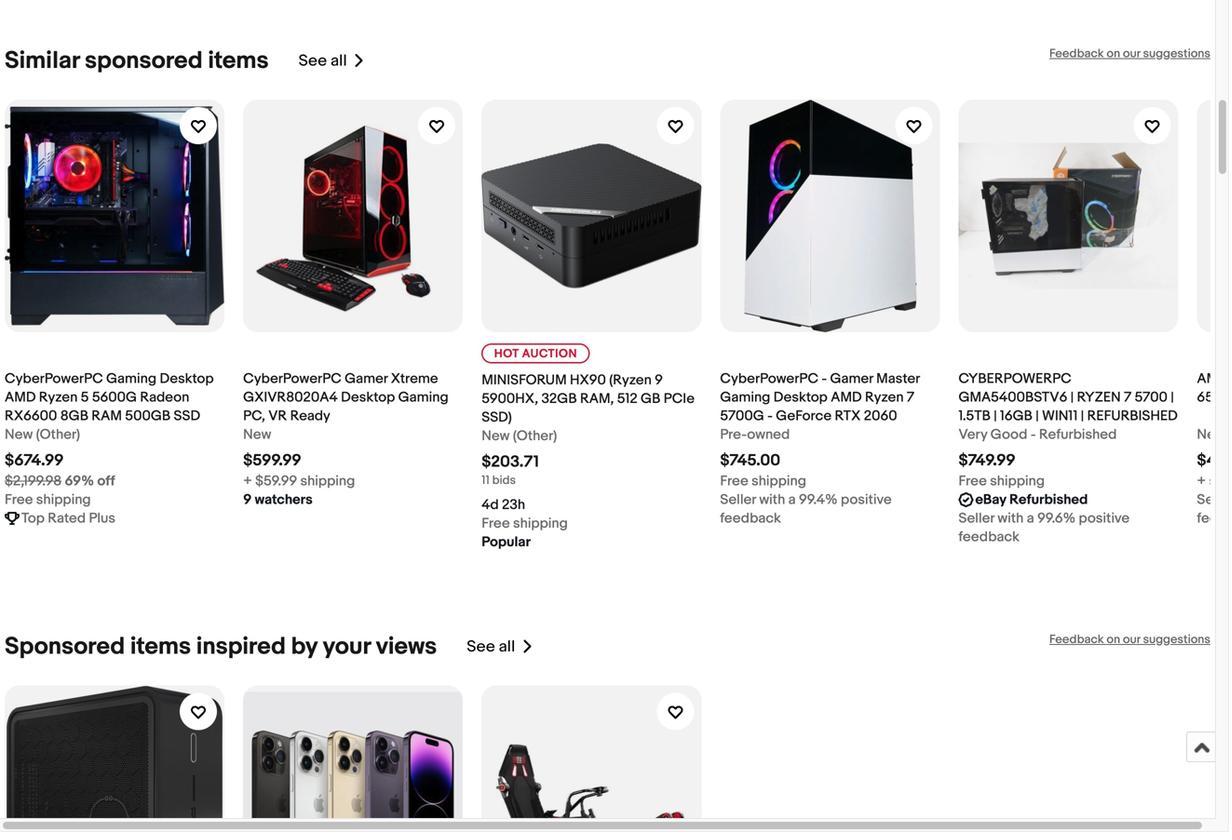 Task type: locate. For each thing, give the bounding box(es) containing it.
plus
[[89, 510, 115, 527]]

0 vertical spatial with
[[759, 492, 785, 508]]

feedback
[[1049, 47, 1104, 61], [1049, 633, 1104, 647]]

(other) up $203.71
[[513, 428, 557, 445]]

gb
[[641, 391, 661, 407]]

| up very good - refurbished text field
[[1036, 408, 1039, 425]]

7
[[907, 389, 914, 406], [1124, 389, 1132, 406]]

0 horizontal spatial see all text field
[[298, 51, 347, 71]]

feedback for sponsored items inspired by your views
[[1049, 633, 1104, 647]]

1 vertical spatial items
[[130, 633, 191, 662]]

ram,
[[580, 391, 614, 407]]

|
[[1071, 389, 1074, 406], [1171, 389, 1174, 406], [994, 408, 997, 425], [1036, 408, 1039, 425], [1081, 408, 1084, 425]]

see all text field for sponsored items inspired by your views
[[467, 637, 515, 657]]

2 feedback on our suggestions link from the top
[[1049, 633, 1210, 647]]

a left 99.4%
[[788, 492, 796, 508]]

9 inside minisforum hx90 (ryzen 9 5900hx, 32gb ram, 512 gb pcie ssd) new (other) $203.71 11 bids 4d 23h free shipping popular
[[655, 372, 663, 389]]

1 horizontal spatial see all
[[467, 637, 515, 657]]

bids
[[492, 474, 516, 488]]

0 vertical spatial feedback
[[1049, 47, 1104, 61]]

gxivr8020a4
[[243, 389, 338, 406]]

feedback down $745.00 text field
[[720, 510, 781, 527]]

1 feedback from the top
[[1049, 47, 1104, 61]]

1 vertical spatial see all text field
[[467, 637, 515, 657]]

0 horizontal spatial items
[[130, 633, 191, 662]]

ryzen inside cyberpowerpc - gamer master gaming desktop amd ryzen 7 5700g - geforce rtx 2060 pre-owned $745.00 free shipping seller with a 99.4% positive feedback
[[865, 389, 904, 406]]

1 vertical spatial on
[[1107, 633, 1120, 647]]

0 horizontal spatial see
[[298, 51, 327, 71]]

- up "owned"
[[767, 408, 773, 425]]

desktop inside cyberpowerpc - gamer master gaming desktop amd ryzen 7 5700g - geforce rtx 2060 pre-owned $745.00 free shipping seller with a 99.4% positive feedback
[[774, 389, 828, 406]]

see for sponsored items inspired by your views
[[467, 637, 495, 657]]

7 inside cyberpowerpc gma5400bstv6 | ryzen 7 5700 | 1.5tb | 16gb | win11 | refurbished very good - refurbished $749.99 free shipping
[[1124, 389, 1132, 406]]

0 horizontal spatial gaming
[[106, 371, 157, 387]]

on for similar sponsored items
[[1107, 47, 1120, 61]]

1 feedback on our suggestions link from the top
[[1049, 47, 1210, 61]]

2 + from the left
[[1197, 473, 1206, 490]]

new (other) text field down rx6600 at left
[[5, 426, 80, 444]]

1 vertical spatial 9
[[243, 492, 252, 508]]

refurbished
[[1039, 426, 1117, 443], [1009, 492, 1088, 508]]

seller down $745.00
[[720, 492, 756, 508]]

23h
[[502, 497, 525, 514]]

1 our from the top
[[1123, 47, 1140, 61]]

shipping inside cyberpowerpc gma5400bstv6 | ryzen 7 5700 | 1.5tb | 16gb | win11 | refurbished very good - refurbished $749.99 free shipping
[[990, 473, 1045, 490]]

0 horizontal spatial feedback
[[720, 510, 781, 527]]

cyberpowerpc up 5700g
[[720, 371, 818, 387]]

feedback on our suggestions
[[1049, 47, 1210, 61], [1049, 633, 1210, 647]]

- up the geforce
[[822, 371, 827, 387]]

+
[[243, 473, 252, 490], [1197, 473, 1206, 490]]

1 7 from the left
[[907, 389, 914, 406]]

1 vertical spatial feedback on our suggestions
[[1049, 633, 1210, 647]]

2060
[[864, 408, 897, 425]]

items
[[208, 47, 269, 75], [130, 633, 191, 662]]

New text field
[[243, 426, 271, 444]]

your
[[323, 633, 370, 662]]

gamer inside cyberpowerpc gamer xtreme gxivr8020a4 desktop gaming pc, vr ready new $599.99 + $59.99 shipping 9 watchers
[[345, 371, 388, 387]]

$59.99
[[255, 473, 297, 490]]

cyberpowerpc for -
[[720, 371, 818, 387]]

1 horizontal spatial +
[[1197, 473, 1206, 490]]

cyberpowerpc inside cyberpowerpc gaming desktop amd ryzen 5 5600g radeon rx6600 8gb ram 500gb ssd new (other) $674.99 $2,199.98 69% off free shipping
[[5, 371, 103, 387]]

$745.00 text field
[[720, 451, 780, 471]]

0 horizontal spatial new (other) text field
[[5, 426, 80, 444]]

ryzen up 8gb
[[39, 389, 78, 406]]

1 vertical spatial see
[[467, 637, 495, 657]]

New text field
[[1197, 426, 1225, 444]]

with
[[759, 492, 785, 508], [998, 510, 1024, 527]]

shipping up rated
[[36, 492, 91, 508]]

geforce
[[776, 408, 832, 425]]

0 horizontal spatial see all link
[[298, 47, 366, 75]]

2 cyberpowerpc from the left
[[243, 371, 341, 387]]

2 horizontal spatial -
[[1031, 426, 1036, 443]]

amd up rx6600 at left
[[5, 389, 36, 406]]

0 vertical spatial see all link
[[298, 47, 366, 75]]

9
[[655, 372, 663, 389], [243, 492, 252, 508]]

feedback on our suggestions link for similar sponsored items
[[1049, 47, 1210, 61]]

gamer
[[345, 371, 388, 387], [830, 371, 873, 387]]

positive right 99.6%
[[1079, 510, 1130, 527]]

0 horizontal spatial ryzen
[[39, 389, 78, 406]]

see
[[298, 51, 327, 71], [467, 637, 495, 657]]

see all for sponsored items inspired by your views
[[467, 637, 515, 657]]

(other) down 8gb
[[36, 426, 80, 443]]

1 horizontal spatial see all link
[[467, 633, 534, 662]]

shipping up "watchers"
[[300, 473, 355, 490]]

free shipping text field down $2,199.98
[[5, 491, 91, 509]]

ryzen up 2060
[[865, 389, 904, 406]]

1 horizontal spatial feedback
[[959, 529, 1020, 546]]

gamer up rtx
[[830, 371, 873, 387]]

0 horizontal spatial seller
[[720, 492, 756, 508]]

1 horizontal spatial ryzen
[[865, 389, 904, 406]]

new down rx6600 at left
[[5, 426, 33, 443]]

see all
[[298, 51, 347, 71], [467, 637, 515, 657]]

0 horizontal spatial see all
[[298, 51, 347, 71]]

views
[[376, 633, 437, 662]]

Popular text field
[[482, 533, 531, 552]]

1 vertical spatial suggestions
[[1143, 633, 1210, 647]]

4d
[[482, 497, 499, 514]]

cyberpowerpc gma5400bstv6 | ryzen 7 5700 | 1.5tb | 16gb | win11 | refurbished very good - refurbished $749.99 free shipping
[[959, 371, 1178, 490]]

new down pc, on the left
[[243, 426, 271, 443]]

1 vertical spatial feedback on our suggestions link
[[1049, 633, 1210, 647]]

cyberpowerpc for ram
[[5, 371, 103, 387]]

new
[[5, 426, 33, 443], [243, 426, 271, 443], [1197, 426, 1225, 443], [482, 428, 510, 445]]

(other) inside cyberpowerpc gaming desktop amd ryzen 5 5600g radeon rx6600 8gb ram 500gb ssd new (other) $674.99 $2,199.98 69% off free shipping
[[36, 426, 80, 443]]

gaming up 5600g
[[106, 371, 157, 387]]

1 gamer from the left
[[345, 371, 388, 387]]

amd
[[1197, 371, 1228, 387], [5, 389, 36, 406], [831, 389, 862, 406]]

0 horizontal spatial +
[[243, 473, 252, 490]]

Free shipping text field
[[720, 472, 806, 491], [959, 472, 1045, 491]]

0 horizontal spatial positive
[[841, 492, 892, 508]]

$203.71 text field
[[482, 453, 539, 472]]

1 vertical spatial refurbished
[[1009, 492, 1088, 508]]

gamer left xtreme
[[345, 371, 388, 387]]

0 horizontal spatial with
[[759, 492, 785, 508]]

2 on from the top
[[1107, 633, 1120, 647]]

1 horizontal spatial items
[[208, 47, 269, 75]]

cyberpowerpc up gxivr8020a4
[[243, 371, 341, 387]]

0 vertical spatial see all text field
[[298, 51, 347, 71]]

$749.99
[[959, 451, 1016, 471]]

vr
[[268, 408, 287, 425]]

feedback on our suggestions link
[[1049, 47, 1210, 61], [1049, 633, 1210, 647]]

0 vertical spatial feedback
[[720, 510, 781, 527]]

0 horizontal spatial 7
[[907, 389, 914, 406]]

gaming inside cyberpowerpc gaming desktop amd ryzen 5 5600g radeon rx6600 8gb ram 500gb ssd new (other) $674.99 $2,199.98 69% off free shipping
[[106, 371, 157, 387]]

Seller with a 99.4% positive feedback text field
[[720, 491, 940, 528]]

1 horizontal spatial with
[[998, 510, 1024, 527]]

gaming
[[106, 371, 157, 387], [398, 389, 449, 406], [720, 389, 770, 406]]

desktop
[[160, 371, 214, 387], [341, 389, 395, 406], [774, 389, 828, 406]]

free up top
[[5, 492, 33, 508]]

refurbished down win11
[[1039, 426, 1117, 443]]

Free shipping text field
[[5, 491, 91, 509], [482, 514, 568, 533]]

free down $745.00
[[720, 473, 748, 490]]

+ left ship
[[1197, 473, 1206, 490]]

with down $745.00
[[759, 492, 785, 508]]

new inside minisforum hx90 (ryzen 9 5900hx, 32gb ram, 512 gb pcie ssd) new (other) $203.71 11 bids 4d 23h free shipping popular
[[482, 428, 510, 445]]

1 horizontal spatial free shipping text field
[[482, 514, 568, 533]]

minisforum
[[482, 372, 567, 389]]

2 our from the top
[[1123, 633, 1140, 647]]

0 horizontal spatial amd
[[5, 389, 36, 406]]

positive right 99.4%
[[841, 492, 892, 508]]

new up '$499'
[[1197, 426, 1225, 443]]

1 vertical spatial our
[[1123, 633, 1140, 647]]

cyberpowerpc up 5
[[5, 371, 103, 387]]

gaming down xtreme
[[398, 389, 449, 406]]

0 horizontal spatial all
[[331, 51, 347, 71]]

1 + from the left
[[243, 473, 252, 490]]

0 vertical spatial 9
[[655, 372, 663, 389]]

0 vertical spatial feedback on our suggestions link
[[1049, 47, 1210, 61]]

1 vertical spatial all
[[499, 637, 515, 657]]

0 vertical spatial see
[[298, 51, 327, 71]]

seller down ebay
[[959, 510, 994, 527]]

0 vertical spatial free shipping text field
[[5, 491, 91, 509]]

1 horizontal spatial all
[[499, 637, 515, 657]]

9 up gb
[[655, 372, 663, 389]]

69%
[[65, 473, 94, 490]]

gaming up 5700g
[[720, 389, 770, 406]]

1 feedback on our suggestions from the top
[[1049, 47, 1210, 61]]

- right good
[[1031, 426, 1036, 443]]

1 vertical spatial a
[[1027, 510, 1034, 527]]

0 vertical spatial on
[[1107, 47, 1120, 61]]

previous price $2,199.98 69% off text field
[[5, 472, 115, 491]]

refurbished up 99.6%
[[1009, 492, 1088, 508]]

1 vertical spatial see all link
[[467, 633, 534, 662]]

similar sponsored items
[[5, 47, 269, 75]]

free shipping text field down 23h
[[482, 514, 568, 533]]

0 vertical spatial items
[[208, 47, 269, 75]]

suggestions
[[1143, 47, 1210, 61], [1143, 633, 1210, 647]]

feedback down ebay
[[959, 529, 1020, 546]]

cyberpowerpc gamer xtreme gxivr8020a4 desktop gaming pc, vr ready new $599.99 + $59.99 shipping 9 watchers
[[243, 371, 449, 508]]

2 suggestions from the top
[[1143, 633, 1210, 647]]

New (Other) text field
[[5, 426, 80, 444], [482, 427, 557, 446]]

with down ebay
[[998, 510, 1024, 527]]

0 vertical spatial see all
[[298, 51, 347, 71]]

2 free shipping text field from the left
[[959, 472, 1045, 491]]

0 horizontal spatial cyberpowerpc
[[5, 371, 103, 387]]

positive inside seller with a 99.6% positive feedback
[[1079, 510, 1130, 527]]

free inside cyberpowerpc - gamer master gaming desktop amd ryzen 7 5700g - geforce rtx 2060 pre-owned $745.00 free shipping seller with a 99.4% positive feedback
[[720, 473, 748, 490]]

suggestions for sponsored items inspired by your views
[[1143, 633, 1210, 647]]

minisforum hx90 (ryzen 9 5900hx, 32gb ram, 512 gb pcie ssd) new (other) $203.71 11 bids 4d 23h free shipping popular
[[482, 372, 695, 551]]

shipping
[[300, 473, 355, 490], [751, 473, 806, 490], [990, 473, 1045, 490], [36, 492, 91, 508], [513, 515, 568, 532]]

desktop up radeon
[[160, 371, 214, 387]]

2 ryzen from the left
[[865, 389, 904, 406]]

0 horizontal spatial a
[[788, 492, 796, 508]]

1 vertical spatial with
[[998, 510, 1024, 527]]

new inside new $499 + ship seller
[[1197, 426, 1225, 443]]

1 horizontal spatial new (other) text field
[[482, 427, 557, 446]]

a
[[788, 492, 796, 508], [1027, 510, 1034, 527]]

4d 23h text field
[[482, 496, 525, 514]]

a inside cyberpowerpc - gamer master gaming desktop amd ryzen 7 5700g - geforce rtx 2060 pre-owned $745.00 free shipping seller with a 99.4% positive feedback
[[788, 492, 796, 508]]

0 vertical spatial suggestions
[[1143, 47, 1210, 61]]

0 vertical spatial -
[[822, 371, 827, 387]]

our
[[1123, 47, 1140, 61], [1123, 633, 1140, 647]]

$2,199.98
[[5, 473, 62, 490]]

all for similar sponsored items
[[331, 51, 347, 71]]

0 horizontal spatial free shipping text field
[[720, 472, 806, 491]]

0 vertical spatial our
[[1123, 47, 1140, 61]]

new down ssd)
[[482, 428, 510, 445]]

cyberpowerpc inside cyberpowerpc gamer xtreme gxivr8020a4 desktop gaming pc, vr ready new $599.99 + $59.99 shipping 9 watchers
[[243, 371, 341, 387]]

$674.99 text field
[[5, 451, 64, 471]]

1 vertical spatial see all
[[467, 637, 515, 657]]

shipping down $745.00 text field
[[751, 473, 806, 490]]

+ left $59.99
[[243, 473, 252, 490]]

2 vertical spatial -
[[1031, 426, 1036, 443]]

ship
[[1209, 473, 1229, 490]]

shipping up ebay refurbished
[[990, 473, 1045, 490]]

free down the $749.99
[[959, 473, 987, 490]]

1 vertical spatial positive
[[1079, 510, 1130, 527]]

owned
[[747, 426, 790, 443]]

positive
[[841, 492, 892, 508], [1079, 510, 1130, 527]]

0 horizontal spatial 9
[[243, 492, 252, 508]]

2 feedback from the top
[[1049, 633, 1104, 647]]

1 horizontal spatial seller
[[959, 510, 994, 527]]

0 horizontal spatial gamer
[[345, 371, 388, 387]]

1 horizontal spatial gaming
[[398, 389, 449, 406]]

16gb
[[1000, 408, 1033, 425]]

1 horizontal spatial 9
[[655, 372, 663, 389]]

+ inside new $499 + ship seller
[[1197, 473, 1206, 490]]

0 horizontal spatial -
[[767, 408, 773, 425]]

32gb
[[541, 391, 577, 407]]

$599.99 text field
[[243, 451, 301, 471]]

cyberpowerpc inside cyberpowerpc - gamer master gaming desktop amd ryzen 7 5700g - geforce rtx 2060 pre-owned $745.00 free shipping seller with a 99.4% positive feedback
[[720, 371, 818, 387]]

top rated plus
[[21, 510, 115, 527]]

2 horizontal spatial desktop
[[774, 389, 828, 406]]

2 7 from the left
[[1124, 389, 1132, 406]]

7 down master
[[907, 389, 914, 406]]

1 horizontal spatial gamer
[[830, 371, 873, 387]]

+ ship text field
[[1197, 472, 1229, 491]]

1 horizontal spatial desktop
[[341, 389, 395, 406]]

free shipping text field down $745.00 text field
[[720, 472, 806, 491]]

with inside cyberpowerpc - gamer master gaming desktop amd ryzen 7 5700g - geforce rtx 2060 pre-owned $745.00 free shipping seller with a 99.4% positive feedback
[[759, 492, 785, 508]]

very
[[959, 426, 987, 443]]

popular
[[482, 534, 531, 551]]

1 vertical spatial feedback
[[1049, 633, 1104, 647]]

gaming inside cyberpowerpc - gamer master gaming desktop amd ryzen 7 5700g - geforce rtx 2060 pre-owned $745.00 free shipping seller with a 99.4% positive feedback
[[720, 389, 770, 406]]

2 gamer from the left
[[830, 371, 873, 387]]

$499
[[1197, 451, 1229, 471]]

9 inside cyberpowerpc gamer xtreme gxivr8020a4 desktop gaming pc, vr ready new $599.99 + $59.99 shipping 9 watchers
[[243, 492, 252, 508]]

1 free shipping text field from the left
[[720, 472, 806, 491]]

seller inside seller with a 99.6% positive feedback
[[959, 510, 994, 527]]

win11
[[1042, 408, 1078, 425]]

2 horizontal spatial gaming
[[720, 389, 770, 406]]

desktop up the geforce
[[774, 389, 828, 406]]

on for sponsored items inspired by your views
[[1107, 633, 1120, 647]]

1 horizontal spatial 7
[[1124, 389, 1132, 406]]

shipping down 23h
[[513, 515, 568, 532]]

2 horizontal spatial amd
[[1197, 371, 1228, 387]]

1 horizontal spatial see all text field
[[467, 637, 515, 657]]

2 horizontal spatial cyberpowerpc
[[720, 371, 818, 387]]

1 horizontal spatial (other)
[[513, 428, 557, 445]]

new (other) text field up $203.71
[[482, 427, 557, 446]]

refurbished inside text field
[[1009, 492, 1088, 508]]

1 horizontal spatial amd
[[831, 389, 862, 406]]

- inside cyberpowerpc gma5400bstv6 | ryzen 7 5700 | 1.5tb | 16gb | win11 | refurbished very good - refurbished $749.99 free shipping
[[1031, 426, 1036, 443]]

0 vertical spatial positive
[[841, 492, 892, 508]]

amd up rtx
[[831, 389, 862, 406]]

amd inside cyberpowerpc gaming desktop amd ryzen 5 5600g radeon rx6600 8gb ram 500gb ssd new (other) $674.99 $2,199.98 69% off free shipping
[[5, 389, 36, 406]]

new inside cyberpowerpc gamer xtreme gxivr8020a4 desktop gaming pc, vr ready new $599.99 + $59.99 shipping 9 watchers
[[243, 426, 271, 443]]

0 vertical spatial all
[[331, 51, 347, 71]]

+ inside cyberpowerpc gamer xtreme gxivr8020a4 desktop gaming pc, vr ready new $599.99 + $59.99 shipping 9 watchers
[[243, 473, 252, 490]]

ebay refurbished
[[975, 492, 1088, 508]]

see all link
[[298, 47, 366, 75], [467, 633, 534, 662]]

1 horizontal spatial cyberpowerpc
[[243, 371, 341, 387]]

$203.71
[[482, 453, 539, 472]]

0 vertical spatial feedback on our suggestions
[[1049, 47, 1210, 61]]

amd up new text box
[[1197, 371, 1228, 387]]

Very Good - Refurbished text field
[[959, 426, 1117, 444]]

$599.99
[[243, 451, 301, 471]]

1 vertical spatial feedback
[[959, 529, 1020, 546]]

0 horizontal spatial desktop
[[160, 371, 214, 387]]

7 up 'refurbished'
[[1124, 389, 1132, 406]]

1 vertical spatial free shipping text field
[[482, 514, 568, 533]]

ryzen
[[39, 389, 78, 406], [865, 389, 904, 406]]

0 vertical spatial a
[[788, 492, 796, 508]]

a down ebay refurbished
[[1027, 510, 1034, 527]]

1 on from the top
[[1107, 47, 1120, 61]]

1 ryzen from the left
[[39, 389, 78, 406]]

our for similar sponsored items
[[1123, 47, 1140, 61]]

1 horizontal spatial free shipping text field
[[959, 472, 1045, 491]]

amd 
[[1197, 371, 1229, 406]]

2 feedback on our suggestions from the top
[[1049, 633, 1210, 647]]

1 suggestions from the top
[[1143, 47, 1210, 61]]

free down 4d
[[482, 515, 510, 532]]

1 horizontal spatial a
[[1027, 510, 1034, 527]]

desktop down xtreme
[[341, 389, 395, 406]]

free shipping text field for $749.99
[[959, 472, 1045, 491]]

Pre-owned text field
[[720, 426, 790, 444]]

1 horizontal spatial see
[[467, 637, 495, 657]]

See all text field
[[298, 51, 347, 71], [467, 637, 515, 657]]

1 cyberpowerpc from the left
[[5, 371, 103, 387]]

9 left "watchers"
[[243, 492, 252, 508]]

free shipping text field up ebay
[[959, 472, 1045, 491]]

seller down + ship text field
[[1197, 492, 1229, 508]]

seller
[[720, 492, 756, 508], [1197, 492, 1229, 508], [959, 510, 994, 527]]

(ryzen
[[609, 372, 652, 389]]

feedback inside seller with a 99.6% positive feedback
[[959, 529, 1020, 546]]

all
[[331, 51, 347, 71], [499, 637, 515, 657]]

0 horizontal spatial (other)
[[36, 426, 80, 443]]

feedback on our suggestions link for sponsored items inspired by your views
[[1049, 633, 1210, 647]]

0 vertical spatial refurbished
[[1039, 426, 1117, 443]]

$674.99
[[5, 451, 64, 471]]

feedback
[[720, 510, 781, 527], [959, 529, 1020, 546]]

3 cyberpowerpc from the left
[[720, 371, 818, 387]]

1 horizontal spatial positive
[[1079, 510, 1130, 527]]

free inside cyberpowerpc gma5400bstv6 | ryzen 7 5700 | 1.5tb | 16gb | win11 | refurbished very good - refurbished $749.99 free shipping
[[959, 473, 987, 490]]

gaming inside cyberpowerpc gamer xtreme gxivr8020a4 desktop gaming pc, vr ready new $599.99 + $59.99 shipping 9 watchers
[[398, 389, 449, 406]]



Task type: vqa. For each thing, say whether or not it's contained in the screenshot.
right The
no



Task type: describe. For each thing, give the bounding box(es) containing it.
cyberpowerpc
[[959, 371, 1071, 387]]

99.4%
[[799, 492, 838, 508]]

top
[[21, 510, 45, 527]]

gamer inside cyberpowerpc - gamer master gaming desktop amd ryzen 7 5700g - geforce rtx 2060 pre-owned $745.00 free shipping seller with a 99.4% positive feedback
[[830, 371, 873, 387]]

hx90
[[570, 372, 606, 389]]

$745.00
[[720, 451, 780, 471]]

free inside cyberpowerpc gaming desktop amd ryzen 5 5600g radeon rx6600 8gb ram 500gb ssd new (other) $674.99 $2,199.98 69% off free shipping
[[5, 492, 33, 508]]

watchers
[[255, 492, 313, 508]]

feedback on our suggestions for similar sponsored items
[[1049, 47, 1210, 61]]

refurbished inside cyberpowerpc gma5400bstv6 | ryzen 7 5700 | 1.5tb | 16gb | win11 | refurbished very good - refurbished $749.99 free shipping
[[1039, 426, 1117, 443]]

| up win11
[[1071, 389, 1074, 406]]

1 horizontal spatial -
[[822, 371, 827, 387]]

inspired
[[196, 633, 286, 662]]

sponsored
[[5, 633, 125, 662]]

500gb
[[125, 408, 171, 425]]

7 inside cyberpowerpc - gamer master gaming desktop amd ryzen 7 5700g - geforce rtx 2060 pre-owned $745.00 free shipping seller with a 99.4% positive feedback
[[907, 389, 914, 406]]

gma5400bstv6
[[959, 389, 1067, 406]]

amd inside cyberpowerpc - gamer master gaming desktop amd ryzen 7 5700g - geforce rtx 2060 pre-owned $745.00 free shipping seller with a 99.4% positive feedback
[[831, 389, 862, 406]]

11 bids text field
[[482, 474, 516, 488]]

shipping inside cyberpowerpc gamer xtreme gxivr8020a4 desktop gaming pc, vr ready new $599.99 + $59.99 shipping 9 watchers
[[300, 473, 355, 490]]

8gb
[[60, 408, 88, 425]]

| right win11
[[1081, 408, 1084, 425]]

Seller with a 99.6% positive feedback text field
[[959, 509, 1178, 547]]

0 horizontal spatial free shipping text field
[[5, 491, 91, 509]]

free shipping text field for $745.00
[[720, 472, 806, 491]]

cyberpowerpc - gamer master gaming desktop amd ryzen 7 5700g - geforce rtx 2060 pre-owned $745.00 free shipping seller with a 99.4% positive feedback
[[720, 371, 920, 527]]

a inside seller with a 99.6% positive feedback
[[1027, 510, 1034, 527]]

1 vertical spatial -
[[767, 408, 773, 425]]

pre-
[[720, 426, 747, 443]]

desktop inside cyberpowerpc gamer xtreme gxivr8020a4 desktop gaming pc, vr ready new $599.99 + $59.99 shipping 9 watchers
[[341, 389, 395, 406]]

sponsored items inspired by your views
[[5, 633, 437, 662]]

radeon
[[140, 389, 189, 406]]

rtx
[[835, 408, 861, 425]]

feedback on our suggestions for sponsored items inspired by your views
[[1049, 633, 1210, 647]]

| right 5700
[[1171, 389, 1174, 406]]

pcie
[[664, 391, 695, 407]]

sponsored
[[85, 47, 203, 75]]

off
[[97, 473, 115, 490]]

hot
[[494, 347, 519, 361]]

good
[[991, 426, 1027, 443]]

new inside cyberpowerpc gaming desktop amd ryzen 5 5600g radeon rx6600 8gb ram 500gb ssd new (other) $674.99 $2,199.98 69% off free shipping
[[5, 426, 33, 443]]

see for similar sponsored items
[[298, 51, 327, 71]]

5700
[[1135, 389, 1168, 406]]

ryzen inside cyberpowerpc gaming desktop amd ryzen 5 5600g radeon rx6600 8gb ram 500gb ssd new (other) $674.99 $2,199.98 69% off free shipping
[[39, 389, 78, 406]]

Top Rated Plus text field
[[21, 509, 115, 528]]

shipping inside cyberpowerpc - gamer master gaming desktop amd ryzen 7 5700g - geforce rtx 2060 pre-owned $745.00 free shipping seller with a 99.4% positive feedback
[[751, 473, 806, 490]]

hot auction
[[494, 347, 577, 361]]

ssd)
[[482, 409, 512, 426]]

5900hx,
[[482, 391, 538, 407]]

5600g
[[92, 389, 137, 406]]

by
[[291, 633, 317, 662]]

ebay
[[975, 492, 1006, 508]]

see all text field for similar sponsored items
[[298, 51, 347, 71]]

seller inside cyberpowerpc - gamer master gaming desktop amd ryzen 7 5700g - geforce rtx 2060 pre-owned $745.00 free shipping seller with a 99.4% positive feedback
[[720, 492, 756, 508]]

$499 text field
[[1197, 451, 1229, 471]]

5700g
[[720, 408, 764, 425]]

refurbished
[[1087, 408, 1178, 425]]

seller with a 99.6% positive feedback
[[959, 510, 1133, 546]]

shipping inside cyberpowerpc gaming desktop amd ryzen 5 5600g radeon rx6600 8gb ram 500gb ssd new (other) $674.99 $2,199.98 69% off free shipping
[[36, 492, 91, 508]]

11
[[482, 474, 490, 488]]

see all link for similar sponsored items
[[298, 47, 366, 75]]

1.5tb
[[959, 408, 991, 425]]

ssd
[[174, 408, 200, 425]]

2 horizontal spatial seller
[[1197, 492, 1229, 508]]

9 watchers text field
[[243, 491, 313, 509]]

positive inside cyberpowerpc - gamer master gaming desktop amd ryzen 7 5700g - geforce rtx 2060 pre-owned $745.00 free shipping seller with a 99.4% positive feedback
[[841, 492, 892, 508]]

feedback inside cyberpowerpc - gamer master gaming desktop amd ryzen 7 5700g - geforce rtx 2060 pre-owned $745.00 free shipping seller with a 99.4% positive feedback
[[720, 510, 781, 527]]

see all for similar sponsored items
[[298, 51, 347, 71]]

amd inside the amd
[[1197, 371, 1228, 387]]

shipping inside minisforum hx90 (ryzen 9 5900hx, 32gb ram, 512 gb pcie ssd) new (other) $203.71 11 bids 4d 23h free shipping popular
[[513, 515, 568, 532]]

with inside seller with a 99.6% positive feedback
[[998, 510, 1024, 527]]

5
[[81, 389, 89, 406]]

see all link for sponsored items inspired by your views
[[467, 633, 534, 662]]

feedback for similar sponsored items
[[1049, 47, 1104, 61]]

| right 1.5tb
[[994, 408, 997, 425]]

xtreme
[[391, 371, 438, 387]]

+ $59.99 shipping text field
[[243, 472, 355, 491]]

512
[[617, 391, 638, 407]]

eBay Refurbished text field
[[975, 491, 1088, 509]]

cyberpowerpc for $599.99
[[243, 371, 341, 387]]

Seller text field
[[1197, 491, 1229, 528]]

ready
[[290, 408, 330, 425]]

suggestions for similar sponsored items
[[1143, 47, 1210, 61]]

similar
[[5, 47, 79, 75]]

$749.99 text field
[[959, 451, 1016, 471]]

new (other) text field for $674.99
[[5, 426, 80, 444]]

new $499 + ship seller
[[1197, 426, 1229, 527]]

rx6600
[[5, 408, 57, 425]]

master
[[876, 371, 920, 387]]

ryzen
[[1077, 389, 1121, 406]]

all for sponsored items inspired by your views
[[499, 637, 515, 657]]

desktop inside cyberpowerpc gaming desktop amd ryzen 5 5600g radeon rx6600 8gb ram 500gb ssd new (other) $674.99 $2,199.98 69% off free shipping
[[160, 371, 214, 387]]

rated
[[48, 510, 86, 527]]

free inside minisforum hx90 (ryzen 9 5900hx, 32gb ram, 512 gb pcie ssd) new (other) $203.71 11 bids 4d 23h free shipping popular
[[482, 515, 510, 532]]

cyberpowerpc gaming desktop amd ryzen 5 5600g radeon rx6600 8gb ram 500gb ssd new (other) $674.99 $2,199.98 69% off free shipping
[[5, 371, 214, 508]]

our for sponsored items inspired by your views
[[1123, 633, 1140, 647]]

new (other) text field for $203.71
[[482, 427, 557, 446]]

(other) inside minisforum hx90 (ryzen 9 5900hx, 32gb ram, 512 gb pcie ssd) new (other) $203.71 11 bids 4d 23h free shipping popular
[[513, 428, 557, 445]]

pc,
[[243, 408, 265, 425]]

ram
[[92, 408, 122, 425]]

99.6%
[[1037, 510, 1076, 527]]

auction
[[522, 347, 577, 361]]



